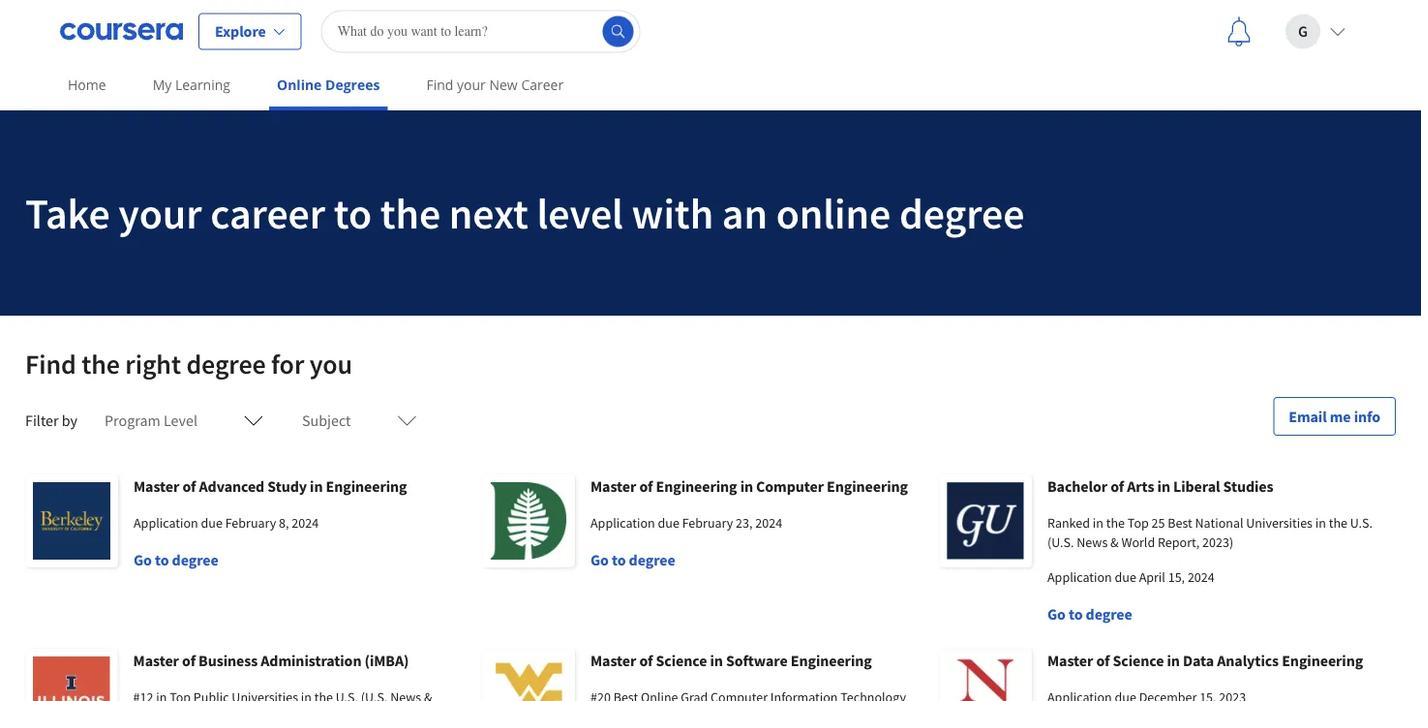 Task type: locate. For each thing, give the bounding box(es) containing it.
1 horizontal spatial 2024
[[756, 514, 783, 532]]

to right career
[[334, 186, 372, 240]]

due left april on the bottom right of the page
[[1115, 569, 1137, 586]]

data
[[1183, 651, 1215, 670]]

0 horizontal spatial science
[[656, 651, 707, 670]]

find up filter by
[[25, 347, 76, 381]]

due left 23,
[[658, 514, 680, 532]]

in left the u.s.
[[1316, 514, 1327, 532]]

online degrees
[[277, 76, 380, 94]]

application right university of california, berkeley image
[[134, 514, 198, 532]]

1 vertical spatial your
[[118, 186, 202, 240]]

program level button
[[93, 397, 275, 444]]

engineering right 'software' in the bottom right of the page
[[791, 651, 872, 670]]

advanced
[[199, 477, 265, 496]]

go to degree down application due april 15, 2024
[[1048, 604, 1133, 624]]

online degrees link
[[269, 63, 388, 110]]

the
[[380, 186, 441, 240], [82, 347, 120, 381], [1107, 514, 1125, 532], [1329, 514, 1348, 532]]

1 horizontal spatial go
[[591, 550, 609, 569]]

master right "west virginia university" image
[[591, 651, 637, 670]]

go right dartmouth college image
[[591, 550, 609, 569]]

northeastern university image
[[939, 649, 1032, 701]]

1 horizontal spatial application
[[591, 514, 655, 532]]

go right university of california, berkeley image
[[134, 550, 152, 569]]

master inside master of business administration (imba) link
[[133, 651, 179, 670]]

analytics
[[1218, 651, 1279, 670]]

due
[[201, 514, 223, 532], [658, 514, 680, 532], [1115, 569, 1137, 586]]

master of business administration (imba) link
[[25, 649, 463, 701]]

0 horizontal spatial find
[[25, 347, 76, 381]]

dartmouth college image
[[482, 475, 575, 568]]

in right study
[[310, 477, 323, 496]]

master of business administration (imba)
[[133, 651, 409, 670]]

0 horizontal spatial your
[[118, 186, 202, 240]]

2 science from the left
[[1113, 651, 1165, 670]]

master inside "master of science in data analytics engineering" link
[[1048, 651, 1094, 670]]

2024 right 15,
[[1188, 569, 1215, 586]]

engineering down 'subject' popup button
[[326, 477, 407, 496]]

home link
[[60, 63, 114, 107]]

master of advanced study in engineering
[[134, 477, 407, 496]]

the left right
[[82, 347, 120, 381]]

1 horizontal spatial science
[[1113, 651, 1165, 670]]

my learning link
[[145, 63, 238, 107]]

2024 right 23,
[[756, 514, 783, 532]]

2 horizontal spatial application
[[1048, 569, 1113, 586]]

master up application due february 23, 2024
[[591, 477, 637, 496]]

of
[[182, 477, 196, 496], [640, 477, 653, 496], [1111, 477, 1125, 496], [182, 651, 196, 670], [640, 651, 653, 670], [1097, 651, 1110, 670]]

computer
[[757, 477, 824, 496]]

application for master of engineering in computer engineering
[[591, 514, 655, 532]]

email me info button
[[1274, 397, 1397, 436]]

degree
[[900, 186, 1025, 240], [186, 347, 266, 381], [172, 550, 219, 569], [629, 550, 676, 569], [1086, 604, 1133, 624]]

0 vertical spatial your
[[457, 76, 486, 94]]

master for master of science in data analytics engineering
[[1048, 651, 1094, 670]]

2 february from the left
[[682, 514, 733, 532]]

science for software
[[656, 651, 707, 670]]

1 horizontal spatial go to degree
[[591, 550, 676, 569]]

1 february from the left
[[225, 514, 276, 532]]

your right 'take'
[[118, 186, 202, 240]]

find for find the right degree for you
[[25, 347, 76, 381]]

1 horizontal spatial due
[[658, 514, 680, 532]]

application right dartmouth college image
[[591, 514, 655, 532]]

master left 'business'
[[133, 651, 179, 670]]

science for data
[[1113, 651, 1165, 670]]

0 vertical spatial find
[[427, 76, 454, 94]]

find your new career link
[[419, 63, 572, 107]]

engineering right the computer
[[827, 477, 909, 496]]

master of engineering in computer engineering
[[591, 477, 909, 496]]

1 vertical spatial find
[[25, 347, 76, 381]]

february
[[225, 514, 276, 532], [682, 514, 733, 532]]

0 horizontal spatial go to degree
[[134, 550, 219, 569]]

your for career
[[118, 186, 202, 240]]

What do you want to learn? text field
[[321, 10, 641, 53]]

coursera image
[[60, 16, 183, 47]]

2024 right 8,
[[292, 514, 319, 532]]

go down (u.s.
[[1048, 604, 1066, 624]]

find for find your new career
[[427, 76, 454, 94]]

find left new
[[427, 76, 454, 94]]

administration
[[261, 651, 362, 670]]

go to degree
[[134, 550, 219, 569], [591, 550, 676, 569], [1048, 604, 1133, 624]]

go to degree down application due february 8, 2024
[[134, 550, 219, 569]]

the up &
[[1107, 514, 1125, 532]]

application down news
[[1048, 569, 1113, 586]]

an
[[722, 186, 768, 240]]

master for master of advanced study in engineering
[[134, 477, 179, 496]]

science left data
[[1113, 651, 1165, 670]]

master for master of science in software engineering
[[591, 651, 637, 670]]

to down application due february 23, 2024
[[612, 550, 626, 569]]

application
[[134, 514, 198, 532], [591, 514, 655, 532], [1048, 569, 1113, 586]]

engineering
[[326, 477, 407, 496], [656, 477, 738, 496], [827, 477, 909, 496], [791, 651, 872, 670], [1282, 651, 1364, 670]]

0 horizontal spatial 2024
[[292, 514, 319, 532]]

None search field
[[321, 10, 641, 53]]

1 horizontal spatial find
[[427, 76, 454, 94]]

software
[[726, 651, 788, 670]]

email
[[1289, 407, 1328, 426]]

2023)
[[1203, 534, 1234, 551]]

news
[[1077, 534, 1108, 551]]

top
[[1128, 514, 1149, 532]]

due down advanced
[[201, 514, 223, 532]]

find your new career
[[427, 76, 564, 94]]

master right northeastern university image
[[1048, 651, 1094, 670]]

degrees
[[325, 76, 380, 94]]

1 horizontal spatial february
[[682, 514, 733, 532]]

science left 'software' in the bottom right of the page
[[656, 651, 707, 670]]

to
[[334, 186, 372, 240], [155, 550, 169, 569], [612, 550, 626, 569], [1069, 604, 1083, 624]]

engineering up application due february 23, 2024
[[656, 477, 738, 496]]

science
[[656, 651, 707, 670], [1113, 651, 1165, 670]]

go
[[134, 550, 152, 569], [591, 550, 609, 569], [1048, 604, 1066, 624]]

0 horizontal spatial february
[[225, 514, 276, 532]]

of for master of science in data analytics engineering
[[1097, 651, 1110, 670]]

1 horizontal spatial your
[[457, 76, 486, 94]]

your for new
[[457, 76, 486, 94]]

go to degree down application due february 23, 2024
[[591, 550, 676, 569]]

your left new
[[457, 76, 486, 94]]

master down program level
[[134, 477, 179, 496]]

february left 23,
[[682, 514, 733, 532]]

your
[[457, 76, 486, 94], [118, 186, 202, 240]]

find
[[427, 76, 454, 94], [25, 347, 76, 381]]

to down application due april 15, 2024
[[1069, 604, 1083, 624]]

studies
[[1224, 477, 1274, 496]]

february for advanced
[[225, 514, 276, 532]]

15,
[[1169, 569, 1186, 586]]

go to degree for engineering
[[591, 550, 676, 569]]

2024
[[292, 514, 319, 532], [756, 514, 783, 532], [1188, 569, 1215, 586]]

bachelor of arts in liberal studies
[[1048, 477, 1274, 496]]

master inside master of science in software engineering link
[[591, 651, 637, 670]]

master of science in software engineering
[[591, 651, 872, 670]]

in
[[310, 477, 323, 496], [741, 477, 754, 496], [1158, 477, 1171, 496], [1093, 514, 1104, 532], [1316, 514, 1327, 532], [710, 651, 723, 670], [1168, 651, 1180, 670]]

info
[[1355, 407, 1381, 426]]

february left 8,
[[225, 514, 276, 532]]

0 horizontal spatial application
[[134, 514, 198, 532]]

home
[[68, 76, 106, 94]]

0 horizontal spatial go
[[134, 550, 152, 569]]

explore
[[215, 22, 266, 41]]

0 horizontal spatial due
[[201, 514, 223, 532]]

go for master of advanced study in engineering
[[134, 550, 152, 569]]

1 science from the left
[[656, 651, 707, 670]]

master of science in software engineering link
[[482, 649, 920, 701]]



Task type: vqa. For each thing, say whether or not it's contained in the screenshot.
Know
no



Task type: describe. For each thing, give the bounding box(es) containing it.
in up 23,
[[741, 477, 754, 496]]

program
[[105, 411, 161, 430]]

filter by
[[25, 411, 78, 430]]

ranked
[[1048, 514, 1091, 532]]

engineering for in
[[326, 477, 407, 496]]

liberal
[[1174, 477, 1221, 496]]

application due april 15, 2024
[[1048, 569, 1215, 586]]

west virginia university image
[[482, 649, 575, 701]]

level
[[164, 411, 198, 430]]

with
[[632, 186, 714, 240]]

study
[[268, 477, 307, 496]]

universities
[[1247, 514, 1313, 532]]

8,
[[279, 514, 289, 532]]

&
[[1111, 534, 1119, 551]]

you
[[310, 347, 353, 381]]

arts
[[1128, 477, 1155, 496]]

u.s.
[[1351, 514, 1373, 532]]

take
[[25, 186, 110, 240]]

2 horizontal spatial 2024
[[1188, 569, 1215, 586]]

best
[[1168, 514, 1193, 532]]

application due february 8, 2024
[[134, 514, 319, 532]]

subject button
[[291, 397, 429, 444]]

to down application due february 8, 2024
[[155, 550, 169, 569]]

report,
[[1158, 534, 1200, 551]]

of for bachelor of arts in liberal studies
[[1111, 477, 1125, 496]]

april
[[1140, 569, 1166, 586]]

filter
[[25, 411, 59, 430]]

master of science in data analytics engineering
[[1048, 651, 1364, 670]]

business
[[199, 651, 258, 670]]

due for advanced
[[201, 514, 223, 532]]

in right arts
[[1158, 477, 1171, 496]]

23,
[[736, 514, 753, 532]]

next
[[449, 186, 529, 240]]

the left next
[[380, 186, 441, 240]]

2024 for in
[[292, 514, 319, 532]]

2 horizontal spatial go
[[1048, 604, 1066, 624]]

february for engineering
[[682, 514, 733, 532]]

2024 for computer
[[756, 514, 783, 532]]

program level
[[105, 411, 198, 430]]

ranked in the top 25 best national universities in the u.s. (u.s. news & world report, 2023)
[[1048, 514, 1373, 551]]

of for master of science in software engineering
[[640, 651, 653, 670]]

georgetown university image
[[939, 475, 1032, 568]]

career
[[210, 186, 326, 240]]

subject
[[302, 411, 351, 430]]

career
[[521, 76, 564, 94]]

in left data
[[1168, 651, 1180, 670]]

application due february 23, 2024
[[591, 514, 783, 532]]

2 horizontal spatial due
[[1115, 569, 1137, 586]]

engineering for software
[[791, 651, 872, 670]]

25
[[1152, 514, 1166, 532]]

by
[[62, 411, 78, 430]]

due for engineering
[[658, 514, 680, 532]]

take your career to the next level with an online degree
[[25, 186, 1025, 240]]

g
[[1299, 22, 1308, 41]]

go to degree for advanced
[[134, 550, 219, 569]]

g button
[[1271, 0, 1362, 62]]

of for master of business administration (imba)
[[182, 651, 196, 670]]

2 horizontal spatial go to degree
[[1048, 604, 1133, 624]]

master of science in data analytics engineering link
[[939, 649, 1377, 701]]

the left the u.s.
[[1329, 514, 1348, 532]]

of for master of engineering in computer engineering
[[640, 477, 653, 496]]

my
[[153, 76, 172, 94]]

go for master of engineering in computer engineering
[[591, 550, 609, 569]]

university of california, berkeley image
[[25, 475, 118, 568]]

online
[[776, 186, 891, 240]]

application for master of advanced study in engineering
[[134, 514, 198, 532]]

email me info
[[1289, 407, 1381, 426]]

(u.s.
[[1048, 534, 1075, 551]]

explore button
[[199, 13, 302, 50]]

learning
[[175, 76, 231, 94]]

online
[[277, 76, 322, 94]]

master for master of engineering in computer engineering
[[591, 477, 637, 496]]

of for master of advanced study in engineering
[[182, 477, 196, 496]]

in left 'software' in the bottom right of the page
[[710, 651, 723, 670]]

for
[[271, 347, 304, 381]]

master for master of business administration (imba)
[[133, 651, 179, 670]]

in up news
[[1093, 514, 1104, 532]]

engineering right analytics
[[1282, 651, 1364, 670]]

find the right degree for you
[[25, 347, 353, 381]]

world
[[1122, 534, 1156, 551]]

bachelor
[[1048, 477, 1108, 496]]

right
[[125, 347, 181, 381]]

engineering for computer
[[827, 477, 909, 496]]

university of illinois at urbana-champaign image
[[25, 649, 118, 701]]

national
[[1196, 514, 1244, 532]]

level
[[537, 186, 624, 240]]

(imba)
[[365, 651, 409, 670]]

me
[[1331, 407, 1352, 426]]

new
[[490, 76, 518, 94]]

my learning
[[153, 76, 231, 94]]



